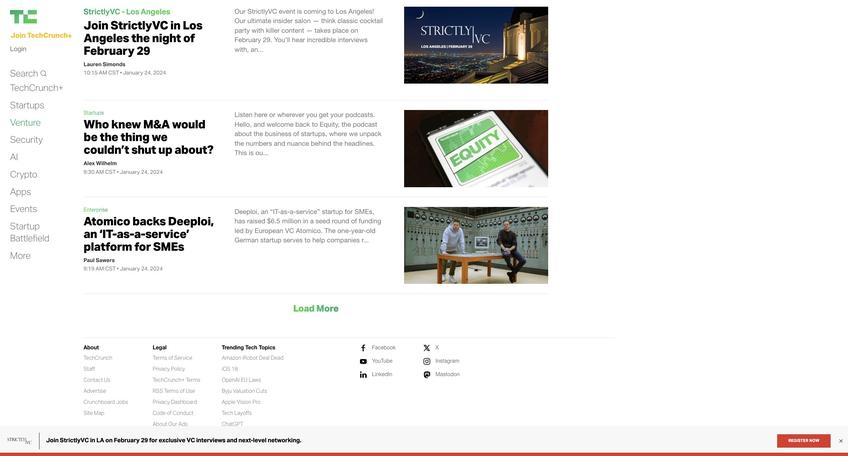 Task type: locate. For each thing, give the bounding box(es) containing it.
to inside deeploi, an "it-as-a-service" startup for smes, has raised $6.5 million in a seed round of funding led by european vc atomico. the one-year-old german startup serves to help companies r...
[[305, 236, 311, 244]]

join right +
[[84, 18, 108, 32]]

• down platform
[[117, 265, 119, 272]]

service
[[174, 355, 193, 361]]

1 horizontal spatial we
[[349, 130, 358, 138]]

for up round on the top
[[345, 208, 353, 215]]

1 horizontal spatial more
[[317, 302, 339, 314]]

search image
[[40, 70, 47, 77]]

1 horizontal spatial to
[[328, 7, 334, 15]]

wordpress vip link
[[183, 440, 214, 446]]

1 vertical spatial 24,
[[141, 168, 149, 175]]

1 vertical spatial january
[[120, 168, 140, 175]]

privacy down the terms of service link
[[153, 366, 170, 373]]

an
[[261, 208, 269, 215], [84, 226, 97, 241]]

wilhelm
[[96, 160, 117, 167]]

tech
[[246, 344, 258, 351], [222, 410, 233, 417]]

security link
[[10, 134, 43, 146]]

numbers
[[246, 139, 272, 147]]

1 horizontal spatial techcrunch
[[84, 355, 112, 361]]

1 horizontal spatial tech
[[246, 344, 258, 351]]

techcrunch+ down search image
[[10, 82, 64, 93]]

this
[[235, 149, 247, 157]]

more right load
[[317, 302, 339, 314]]

join inside join techcrunch +
[[11, 31, 26, 39]]

1 vertical spatial techcrunch+
[[153, 377, 185, 384]]

1 horizontal spatial startup
[[322, 208, 343, 215]]

0 vertical spatial our
[[235, 7, 246, 15]]

is right this
[[249, 149, 254, 157]]

1 horizontal spatial in
[[303, 217, 309, 225]]

events link
[[10, 203, 37, 215]]

0 horizontal spatial los
[[126, 6, 139, 16]]

2024 inside startups who knew m&a would be the thing we couldn't shut up about? alex wilhelm 9:30 am cst • january 24, 2024
[[150, 168, 163, 175]]

of inside deeploi, an "it-as-a-service" startup for smes, has raised $6.5 million in a seed round of funding led by european vc atomico. the one-year-old german startup serves to help companies r...
[[351, 217, 357, 225]]

29.
[[263, 36, 272, 44]]

terms up the privacy dashboard on the left bottom of page
[[164, 388, 179, 395]]

1 vertical spatial cst
[[105, 168, 116, 175]]

1 horizontal spatial techcrunch link
[[84, 355, 112, 362]]

alex wilhelm link
[[84, 160, 117, 167]]

los
[[126, 6, 139, 16], [336, 7, 347, 15], [183, 18, 203, 32]]

startup
[[322, 208, 343, 215], [261, 236, 282, 244]]

1 horizontal spatial february
[[235, 36, 261, 44]]

techcrunch link
[[10, 10, 77, 23], [84, 355, 112, 362]]

of up year-
[[351, 217, 357, 225]]

2 vertical spatial •
[[117, 265, 119, 272]]

angeles up 'night'
[[141, 6, 170, 16]]

openai eu laws link
[[222, 377, 261, 384]]

is up salon
[[297, 7, 302, 15]]

byju
[[222, 388, 232, 395]]

startups link up venture
[[10, 99, 44, 111]]

0 horizontal spatial angeles
[[84, 30, 129, 45]]

startup up round on the top
[[322, 208, 343, 215]]

1 vertical spatial techcrunch link
[[84, 355, 112, 362]]

login link
[[10, 43, 26, 55]]

strictlyvc up ultimate
[[248, 7, 277, 15]]

crunchboard jobs
[[84, 399, 128, 406]]

0 horizontal spatial february
[[84, 43, 135, 58]]

1 vertical spatial am
[[96, 168, 104, 175]]

2 vertical spatial january
[[120, 265, 140, 272]]

techcrunch down 'techcrunch' image
[[27, 31, 68, 39]]

9:19
[[84, 265, 95, 272]]

amazon irobot deal dead link
[[222, 355, 284, 362]]

as- inside deeploi, an "it-as-a-service" startup for smes, has raised $6.5 million in a seed round of funding led by european vc atomico. the one-year-old german startup serves to help companies r...
[[281, 208, 290, 215]]

1 horizontal spatial as-
[[281, 208, 290, 215]]

privacy dashboard
[[153, 399, 197, 406]]

1 horizontal spatial startups
[[84, 110, 104, 116]]

february inside our strictlyvc event is coming to los angeles! our ultimate insider salon — think classic cocktail party with killer content — takes place on february 29. you'll hear incredible interviews with, an...
[[235, 36, 261, 44]]

10:15
[[84, 69, 98, 76]]

vc
[[285, 227, 294, 234]]

strictlyvc inside our strictlyvc event is coming to los angeles! our ultimate insider salon — think classic cocktail party with killer content — takes place on february 29. you'll hear incredible interviews with, an...
[[248, 7, 277, 15]]

0 vertical spatial in
[[170, 18, 181, 32]]

0 horizontal spatial in
[[170, 18, 181, 32]]

0 horizontal spatial startups
[[10, 99, 44, 111]]

by inside deeploi, an "it-as-a-service" startup for smes, has raised $6.5 million in a seed round of funding led by european vc atomico. the one-year-old german startup serves to help companies r...
[[246, 227, 253, 234]]

hear
[[292, 36, 305, 44]]

am down paul sawers link
[[96, 265, 104, 272]]

0 vertical spatial by
[[246, 227, 253, 234]]

tech inside trending tech topics 'link'
[[246, 344, 258, 351]]

in
[[170, 18, 181, 32], [303, 217, 309, 225]]

terms up 'use'
[[186, 377, 201, 384]]

vip
[[207, 440, 214, 446]]

february inside strictlyvc - los angeles join strictlyvc in los angeles the night of february 29 lauren simonds 10:15 am cst • january 24, 2024
[[84, 43, 135, 58]]

am inside strictlyvc - los angeles join strictlyvc in los angeles the night of february 29 lauren simonds 10:15 am cst • january 24, 2024
[[99, 69, 107, 76]]

startups inside startups who knew m&a would be the thing we couldn't shut up about? alex wilhelm 9:30 am cst • january 24, 2024
[[84, 110, 104, 116]]

privacy up code
[[153, 399, 170, 406]]

0 horizontal spatial deeploi,
[[168, 214, 214, 228]]

los right -
[[126, 6, 139, 16]]

an left the "it-
[[261, 208, 269, 215]]

1 horizontal spatial join
[[84, 18, 108, 32]]

2 privacy from the top
[[153, 399, 170, 406]]

1 horizontal spatial a-
[[290, 208, 296, 215]]

for
[[345, 208, 353, 215], [134, 239, 151, 254]]

0 vertical spatial tech
[[246, 344, 258, 351]]

1 vertical spatial by
[[176, 440, 181, 446]]

— down coming
[[313, 17, 320, 24]]

strictlyvc - los angeles join strictlyvc in los angeles the night of february 29 lauren simonds 10:15 am cst • january 24, 2024
[[84, 6, 203, 76]]

year-
[[352, 227, 367, 234]]

0 vertical spatial am
[[99, 69, 107, 76]]

old
[[367, 227, 376, 234]]

listen
[[235, 111, 253, 118]]

1 vertical spatial techcrunch
[[84, 355, 112, 361]]

am down "lauren simonds" link at left top
[[99, 69, 107, 76]]

1 vertical spatial as-
[[117, 226, 134, 241]]

about our ads link
[[153, 421, 188, 428]]

1 horizontal spatial angeles
[[141, 6, 170, 16]]

0 vertical spatial and
[[254, 120, 265, 128]]

or wherever
[[270, 111, 305, 118]]

cst
[[108, 69, 119, 76], [105, 168, 116, 175], [105, 265, 116, 272]]

privacy for privacy policy
[[153, 366, 170, 373]]

0 horizontal spatial techcrunch
[[27, 31, 68, 39]]

enterprise
[[84, 207, 108, 213]]

advertise link
[[84, 388, 106, 395]]

the right be
[[100, 130, 118, 144]]

1 vertical spatial and
[[274, 139, 286, 147]]

1 horizontal spatial by
[[246, 227, 253, 234]]

the inside strictlyvc - los angeles join strictlyvc in los angeles the night of february 29 lauren simonds 10:15 am cst • january 24, 2024
[[131, 30, 150, 45]]

atomico.
[[296, 227, 323, 234]]

0 horizontal spatial we
[[152, 130, 168, 144]]

deeploi, an "it-as-a-service" startup for smes, has raised $6.5 million in a seed round of funding led by european vc atomico. the one-year-old german startup serves to help companies r...
[[235, 208, 382, 244]]

0 vertical spatial 24,
[[144, 69, 152, 76]]

0 vertical spatial about
[[84, 344, 99, 351]]

1 privacy from the top
[[153, 366, 170, 373]]

headlines.
[[345, 139, 375, 147]]

1 horizontal spatial is
[[297, 7, 302, 15]]

0 horizontal spatial is
[[249, 149, 254, 157]]

about down code
[[153, 421, 167, 428]]

techcrunch+ for techcrunch+
[[10, 82, 64, 93]]

topics
[[259, 344, 276, 351]]

of
[[183, 30, 195, 45], [294, 130, 299, 138], [351, 217, 357, 225], [169, 355, 173, 361], [180, 388, 185, 395], [167, 410, 172, 417]]

join up login
[[11, 31, 26, 39]]

techcrunch+ terms
[[153, 377, 201, 384]]

startups up venture
[[10, 99, 44, 111]]

search
[[10, 67, 38, 79]]

battlefield
[[10, 232, 49, 244]]

of up nuance at the top left
[[294, 130, 299, 138]]

more
[[10, 249, 31, 261], [317, 302, 339, 314]]

apple
[[222, 399, 236, 406]]

cst inside startups who knew m&a would be the thing we couldn't shut up about? alex wilhelm 9:30 am cst • january 24, 2024
[[105, 168, 116, 175]]

load
[[293, 302, 315, 314]]

we inside startups who knew m&a would be the thing we couldn't shut up about? alex wilhelm 9:30 am cst • january 24, 2024
[[152, 130, 168, 144]]

instagram image
[[424, 359, 431, 365]]

1 vertical spatial tech
[[222, 410, 233, 417]]

startups for startups
[[10, 99, 44, 111]]

0 vertical spatial is
[[297, 7, 302, 15]]

to inside our strictlyvc event is coming to los angeles! our ultimate insider salon — think classic cocktail party with killer content — takes place on february 29. you'll hear incredible interviews with, an...
[[328, 7, 334, 15]]

mastodon image
[[424, 372, 431, 379]]

techcrunch link down about link
[[84, 355, 112, 362]]

by right powered
[[176, 440, 181, 446]]

0 horizontal spatial to
[[305, 236, 311, 244]]

tech down apple
[[222, 410, 233, 417]]

wordpress
[[183, 440, 205, 446]]

1 vertical spatial —
[[306, 26, 313, 34]]

1 vertical spatial in
[[303, 217, 309, 225]]

to down atomico. on the left
[[305, 236, 311, 244]]

for inside deeploi, an "it-as-a-service" startup for smes, has raised $6.5 million in a seed round of funding led by european vc atomico. the one-year-old german startup serves to help companies r...
[[345, 208, 353, 215]]

event
[[279, 7, 296, 15]]

terms for techcrunch+ terms
[[186, 377, 201, 384]]

1 horizontal spatial los
[[183, 18, 203, 32]]

a- left smes
[[134, 226, 145, 241]]

january inside startups who knew m&a would be the thing we couldn't shut up about? alex wilhelm 9:30 am cst • january 24, 2024
[[120, 168, 140, 175]]

1 vertical spatial •
[[117, 168, 119, 175]]

the inside startups who knew m&a would be the thing we couldn't shut up about? alex wilhelm 9:30 am cst • january 24, 2024
[[100, 130, 118, 144]]

0 vertical spatial terms
[[153, 355, 167, 361]]

yahoo.
[[100, 440, 115, 446]]

funding
[[359, 217, 382, 225]]

©
[[84, 440, 87, 446]]

apple vision pro
[[222, 399, 261, 406]]

2 vertical spatial am
[[96, 265, 104, 272]]

for left smes
[[134, 239, 151, 254]]

about
[[235, 130, 252, 138]]

raised
[[247, 217, 266, 225]]

0 horizontal spatial an
[[84, 226, 97, 241]]

of right code
[[167, 410, 172, 417]]

1 vertical spatial more
[[317, 302, 339, 314]]

instagram
[[436, 358, 460, 364]]

round
[[332, 217, 350, 225]]

podcasts.
[[346, 111, 375, 118]]

0 vertical spatial cst
[[108, 69, 119, 76]]

about up staff
[[84, 344, 99, 351]]

conduct
[[173, 410, 194, 417]]

laws
[[249, 377, 261, 384]]

ou...
[[256, 149, 269, 157]]

24, inside startups who knew m&a would be the thing we couldn't shut up about? alex wilhelm 9:30 am cst • january 24, 2024
[[141, 168, 149, 175]]

and down here
[[254, 120, 265, 128]]

• down simonds
[[120, 69, 122, 76]]

techcrunch down about link
[[84, 355, 112, 361]]

24, inside strictlyvc - los angeles join strictlyvc in los angeles the night of february 29 lauren simonds 10:15 am cst • january 24, 2024
[[144, 69, 152, 76]]

0 vertical spatial privacy
[[153, 366, 170, 373]]

0 horizontal spatial a-
[[134, 226, 145, 241]]

join inside strictlyvc - los angeles join strictlyvc in los angeles the night of february 29 lauren simonds 10:15 am cst • january 24, 2024
[[84, 18, 108, 32]]

0 horizontal spatial techcrunch link
[[10, 10, 77, 23]]

a- inside enterprise atomico backs deeploi, an 'it-as-a-service' platform for smes paul sawers 9:19 am cst • january 24, 2024
[[134, 226, 145, 241]]

startups for startups who knew m&a would be the thing we couldn't shut up about? alex wilhelm 9:30 am cst • january 24, 2024
[[84, 110, 104, 116]]

— down salon
[[306, 26, 313, 34]]

an left 'it-
[[84, 226, 97, 241]]

am down the alex wilhelm 'link' on the left top of page
[[96, 168, 104, 175]]

january inside enterprise atomico backs deeploi, an 'it-as-a-service' platform for smes paul sawers 9:19 am cst • january 24, 2024
[[120, 265, 140, 272]]

0 vertical spatial more
[[10, 249, 31, 261]]

january
[[123, 69, 143, 76], [120, 168, 140, 175], [120, 265, 140, 272]]

1 vertical spatial about
[[153, 421, 167, 428]]

los inside our strictlyvc event is coming to los angeles! our ultimate insider salon — think classic cocktail party with killer content — takes place on february 29. you'll hear incredible interviews with, an...
[[336, 7, 347, 15]]

startups link
[[10, 99, 44, 111], [84, 110, 104, 116]]

deeploi, inside enterprise atomico backs deeploi, an 'it-as-a-service' platform for smes paul sawers 9:19 am cst • january 24, 2024
[[168, 214, 214, 228]]

• inside strictlyvc - los angeles join strictlyvc in los angeles the night of february 29 lauren simonds 10:15 am cst • january 24, 2024
[[120, 69, 122, 76]]

techcrunch link up join techcrunch + on the top of page
[[10, 10, 77, 23]]

0 horizontal spatial join
[[11, 31, 26, 39]]

tech up irobot
[[246, 344, 258, 351]]

privacy for privacy dashboard
[[153, 399, 170, 406]]

atomico backs deeploi, an 'it-as-a-service' platform for smes link
[[84, 214, 214, 254]]

0 vertical spatial as-
[[281, 208, 290, 215]]

february up "lauren simonds" link at left top
[[84, 43, 135, 58]]

crunchboard jobs link
[[84, 399, 128, 406]]

0 horizontal spatial more
[[10, 249, 31, 261]]

linkedin image
[[360, 372, 367, 379]]

0 horizontal spatial about
[[84, 344, 99, 351]]

techcrunch+ down privacy policy link
[[153, 377, 185, 384]]

0 horizontal spatial startups link
[[10, 99, 44, 111]]

is
[[297, 7, 302, 15], [249, 149, 254, 157]]

in inside deeploi, an "it-as-a-service" startup for smes, has raised $6.5 million in a seed round of funding led by european vc atomico. the one-year-old german startup serves to help companies r...
[[303, 217, 309, 225]]

0 vertical spatial to
[[328, 7, 334, 15]]

of right 'night'
[[183, 30, 195, 45]]

the left 'night'
[[131, 30, 150, 45]]

0 horizontal spatial as-
[[117, 226, 134, 241]]

venture link
[[10, 116, 41, 128]]

and
[[254, 120, 265, 128], [274, 139, 286, 147]]

1 horizontal spatial deeploi,
[[235, 208, 259, 215]]

0 vertical spatial techcrunch
[[27, 31, 68, 39]]

startups link up the who
[[84, 110, 104, 116]]

0 vertical spatial techcrunch+
[[10, 82, 64, 93]]

m&a
[[143, 117, 170, 132]]

2 vertical spatial 24,
[[141, 265, 149, 272]]

we inside listen here or wherever you get your podcasts. hello, and welcome back to equity, the podcast about the business of startups, where we unpack the numbers and nuance behind the headlines. this is ou...
[[349, 130, 358, 138]]

los up classic
[[336, 7, 347, 15]]

of inside listen here or wherever you get your podcasts. hello, and welcome back to equity, the podcast about the business of startups, where we unpack the numbers and nuance behind the headlines. this is ou...
[[294, 130, 299, 138]]

1 horizontal spatial techcrunch+
[[153, 377, 185, 384]]

2 vertical spatial cst
[[105, 265, 116, 272]]

of left 'use'
[[180, 388, 185, 395]]

24, inside enterprise atomico backs deeploi, an 'it-as-a-service' platform for smes paul sawers 9:19 am cst • january 24, 2024
[[141, 265, 149, 272]]

smes
[[153, 239, 184, 254]]

strictlyvc - los angeles link
[[84, 6, 170, 17]]

0 horizontal spatial tech
[[222, 410, 233, 417]]

night
[[152, 30, 181, 45]]

place
[[333, 26, 349, 34]]

startups,
[[301, 130, 328, 138]]

more down battlefield
[[10, 249, 31, 261]]

deeploi founders image
[[405, 207, 549, 284]]

a- up million
[[290, 208, 296, 215]]

2 horizontal spatial los
[[336, 7, 347, 15]]

1 vertical spatial privacy
[[153, 399, 170, 406]]

code
[[153, 410, 166, 417]]

ios 18 link
[[222, 366, 238, 373]]

to up think
[[328, 7, 334, 15]]

equity podcast logo image
[[405, 110, 549, 187]]

the down 'where'
[[333, 139, 343, 147]]

a- inside deeploi, an "it-as-a-service" startup for smes, has raised $6.5 million in a seed round of funding led by european vc atomico. the one-year-old german startup serves to help companies r...
[[290, 208, 296, 215]]

angeles up "lauren simonds" link at left top
[[84, 30, 129, 45]]

an inside deeploi, an "it-as-a-service" startup for smes, has raised $6.5 million in a seed round of funding led by european vc atomico. the one-year-old german startup serves to help companies r...
[[261, 208, 269, 215]]

2 vertical spatial terms
[[164, 388, 179, 395]]

startups up the who
[[84, 110, 104, 116]]

privacy policy link
[[153, 366, 185, 373]]

strictlyvc left -
[[84, 6, 120, 16]]

cst down wilhelm
[[105, 168, 116, 175]]

cst down sawers
[[105, 265, 116, 272]]

facebook image
[[360, 345, 367, 352]]

cuts
[[256, 388, 267, 395]]

the up 'where'
[[342, 120, 351, 128]]

1 vertical spatial for
[[134, 239, 151, 254]]

of up privacy policy at the left bottom
[[169, 355, 173, 361]]

1 horizontal spatial for
[[345, 208, 353, 215]]

startup down european
[[261, 236, 282, 244]]

service"
[[296, 208, 320, 215]]

terms down legal link
[[153, 355, 167, 361]]

thing
[[121, 130, 150, 144]]

january down simonds
[[123, 69, 143, 76]]

our
[[235, 7, 246, 15], [235, 17, 246, 24], [169, 421, 177, 428]]

by up german
[[246, 227, 253, 234]]

a
[[310, 217, 314, 225]]

1 vertical spatial a-
[[134, 226, 145, 241]]

cst inside strictlyvc - los angeles join strictlyvc in los angeles the night of february 29 lauren simonds 10:15 am cst • january 24, 2024
[[108, 69, 119, 76]]

1 vertical spatial an
[[84, 226, 97, 241]]

0 vertical spatial •
[[120, 69, 122, 76]]

and down business
[[274, 139, 286, 147]]

• down wilhelm
[[117, 168, 119, 175]]

1 vertical spatial terms
[[186, 377, 201, 384]]

1 vertical spatial startup
[[261, 236, 282, 244]]

los right 'night'
[[183, 18, 203, 32]]

as- inside enterprise atomico backs deeploi, an 'it-as-a-service' platform for smes paul sawers 9:19 am cst • january 24, 2024
[[117, 226, 134, 241]]

january down 'shut' at the top left of the page
[[120, 168, 140, 175]]

1 horizontal spatial an
[[261, 208, 269, 215]]

cst down simonds
[[108, 69, 119, 76]]

site map
[[84, 410, 104, 417]]

a-
[[290, 208, 296, 215], [134, 226, 145, 241]]

ultimate
[[248, 17, 272, 24]]

deeploi,
[[235, 208, 259, 215], [168, 214, 214, 228]]

february down party in the left of the page
[[235, 36, 261, 44]]

0 horizontal spatial techcrunch+
[[10, 82, 64, 93]]

0 vertical spatial a-
[[290, 208, 296, 215]]

january down platform
[[120, 265, 140, 272]]



Task type: describe. For each thing, give the bounding box(es) containing it.
contact us link
[[84, 377, 110, 384]]

layoffs
[[235, 410, 252, 417]]

0 vertical spatial angeles
[[141, 6, 170, 16]]

1 vertical spatial our
[[235, 17, 246, 24]]

byju valuation cuts
[[222, 388, 267, 395]]

german
[[235, 236, 259, 244]]

who
[[84, 117, 109, 132]]

for inside enterprise atomico backs deeploi, an 'it-as-a-service' platform for smes paul sawers 9:19 am cst • january 24, 2024
[[134, 239, 151, 254]]

0 vertical spatial techcrunch link
[[10, 10, 77, 23]]

2 vertical spatial our
[[169, 421, 177, 428]]

dashboard
[[171, 399, 197, 406]]

trending tech topics link
[[222, 344, 276, 351]]

0 horizontal spatial and
[[254, 120, 265, 128]]

couldn't
[[84, 142, 129, 157]]

jobs
[[116, 399, 128, 406]]

apps link
[[10, 186, 31, 198]]

shut
[[131, 142, 156, 157]]

your
[[331, 111, 344, 118]]

strictlyvc los angeles image
[[405, 7, 549, 84]]

platform
[[84, 239, 132, 254]]

interviews
[[338, 36, 368, 44]]

techcrunch inside join techcrunch +
[[27, 31, 68, 39]]

you
[[307, 111, 317, 118]]

x image
[[424, 345, 431, 352]]

ios 18
[[222, 366, 238, 373]]

be
[[84, 130, 98, 144]]

terms for rss terms of use
[[164, 388, 179, 395]]

crypto link
[[10, 168, 37, 180]]

0 horizontal spatial by
[[176, 440, 181, 446]]

business
[[265, 130, 292, 138]]

techcrunch+ link
[[10, 82, 64, 94]]

service'
[[145, 226, 189, 241]]

about for about our ads
[[153, 421, 167, 428]]

deeploi, inside deeploi, an "it-as-a-service" startup for smes, has raised $6.5 million in a seed round of funding led by european vc atomico. the one-year-old german startup serves to help companies r...
[[235, 208, 259, 215]]

ai
[[10, 151, 18, 163]]

am inside startups who knew m&a would be the thing we couldn't shut up about? alex wilhelm 9:30 am cst • january 24, 2024
[[96, 168, 104, 175]]

am inside enterprise atomico backs deeploi, an 'it-as-a-service' platform for smes paul sawers 9:19 am cst • january 24, 2024
[[96, 265, 104, 272]]

youtube image
[[360, 359, 367, 365]]

1 horizontal spatial startups link
[[84, 110, 104, 116]]

staff
[[84, 366, 95, 373]]

login
[[10, 45, 26, 53]]

0 vertical spatial —
[[313, 17, 320, 24]]

startup
[[10, 220, 40, 232]]

ads
[[179, 421, 188, 428]]

$6.5
[[267, 217, 280, 225]]

about for about link
[[84, 344, 99, 351]]

load more
[[293, 302, 339, 314]]

help
[[313, 236, 325, 244]]

2024 inside enterprise atomico backs deeploi, an 'it-as-a-service' platform for smes paul sawers 9:19 am cst • january 24, 2024
[[150, 265, 163, 272]]

strictlyvc down strictlyvc - los angeles link
[[111, 18, 168, 32]]

9:30
[[84, 168, 95, 175]]

is inside listen here or wherever you get your podcasts. hello, and welcome back to equity, the podcast about the business of startups, where we unpack the numbers and nuance behind the headlines. this is ou...
[[249, 149, 254, 157]]

to equity,
[[312, 120, 340, 128]]

rss terms of use
[[153, 388, 195, 395]]

incredible
[[307, 36, 336, 44]]

contact us
[[84, 377, 110, 384]]

2024 inside strictlyvc - los angeles join strictlyvc in los angeles the night of february 29 lauren simonds 10:15 am cst • january 24, 2024
[[153, 69, 166, 76]]

our strictlyvc event is coming to los angeles! our ultimate insider salon — think classic cocktail party with killer content — takes place on february 29. you'll hear incredible interviews with, an...
[[235, 7, 383, 53]]

get
[[319, 111, 329, 118]]

tech inside "tech layoffs" link
[[222, 410, 233, 417]]

of inside strictlyvc - los angeles join strictlyvc in los angeles the night of february 29 lauren simonds 10:15 am cst • january 24, 2024
[[183, 30, 195, 45]]

insider
[[273, 17, 293, 24]]

paul sawers link
[[84, 257, 115, 264]]

ai link
[[10, 151, 18, 163]]

more inside button
[[317, 302, 339, 314]]

crypto
[[10, 168, 37, 180]]

0 vertical spatial startup
[[322, 208, 343, 215]]

join techcrunch +
[[11, 31, 72, 40]]

about link
[[84, 344, 99, 351]]

startups who knew m&a would be the thing we couldn't shut up about? alex wilhelm 9:30 am cst • january 24, 2024
[[84, 110, 213, 175]]

an...
[[251, 45, 264, 53]]

about our ads
[[153, 421, 188, 428]]

ios
[[222, 366, 231, 373]]

1 vertical spatial angeles
[[84, 30, 129, 45]]

paul
[[84, 257, 95, 264]]

in inside strictlyvc - los angeles join strictlyvc in los angeles the night of february 29 lauren simonds 10:15 am cst • january 24, 2024
[[170, 18, 181, 32]]

techcrunch link containing techcrunch
[[84, 355, 112, 362]]

techcrunch+ for techcrunch+ terms
[[153, 377, 185, 384]]

trending
[[222, 344, 244, 351]]

linkedin
[[372, 372, 393, 378]]

an inside enterprise atomico backs deeploi, an 'it-as-a-service' platform for smes paul sawers 9:19 am cst • january 24, 2024
[[84, 226, 97, 241]]

atomico
[[84, 214, 130, 228]]

eu
[[241, 377, 248, 384]]

openai eu laws
[[222, 377, 261, 384]]

european
[[255, 227, 284, 234]]

us
[[104, 377, 110, 384]]

cst inside enterprise atomico backs deeploi, an 'it-as-a-service' platform for smes paul sawers 9:19 am cst • january 24, 2024
[[105, 265, 116, 272]]

1 horizontal spatial and
[[274, 139, 286, 147]]

knew
[[111, 117, 141, 132]]

• inside startups who knew m&a would be the thing we couldn't shut up about? alex wilhelm 9:30 am cst • january 24, 2024
[[117, 168, 119, 175]]

is inside our strictlyvc event is coming to los angeles! our ultimate insider salon — think classic cocktail party with killer content — takes place on february 29. you'll hear incredible interviews with, an...
[[297, 7, 302, 15]]

one-
[[338, 227, 352, 234]]

alex
[[84, 160, 95, 167]]

killer
[[266, 26, 280, 34]]

tech layoffs link
[[222, 410, 252, 417]]

sawers
[[96, 257, 115, 264]]

startup battlefield
[[10, 220, 49, 244]]

crunchboard
[[84, 399, 115, 406]]

rights
[[123, 440, 134, 446]]

all
[[116, 440, 121, 446]]

apps
[[10, 186, 31, 197]]

the up this
[[235, 139, 244, 147]]

venture
[[10, 116, 41, 128]]

load more button
[[84, 294, 549, 323]]

security
[[10, 134, 43, 145]]

legal
[[153, 344, 167, 351]]

angeles!
[[349, 7, 374, 15]]

site
[[84, 410, 93, 417]]

hello,
[[235, 120, 252, 128]]

would
[[172, 117, 206, 132]]

advertise
[[84, 388, 106, 395]]

coming
[[304, 7, 326, 15]]

techcrunch image
[[10, 10, 37, 23]]

takes
[[315, 26, 331, 34]]

powered
[[156, 440, 175, 446]]

© 2024 yahoo. all rights reserved. powered by wordpress vip .
[[84, 440, 215, 446]]

• inside enterprise atomico backs deeploi, an 'it-as-a-service' platform for smes paul sawers 9:19 am cst • january 24, 2024
[[117, 265, 119, 272]]

dead
[[271, 355, 284, 361]]

18
[[232, 366, 238, 373]]

where
[[329, 130, 347, 138]]

the up numbers
[[254, 130, 263, 138]]

podcast
[[353, 120, 378, 128]]

0 horizontal spatial startup
[[261, 236, 282, 244]]

"it-
[[270, 208, 281, 215]]

january inside strictlyvc - los angeles join strictlyvc in los angeles the night of february 29 lauren simonds 10:15 am cst • january 24, 2024
[[123, 69, 143, 76]]



Task type: vqa. For each thing, say whether or not it's contained in the screenshot.
the Copy Share Link Link
no



